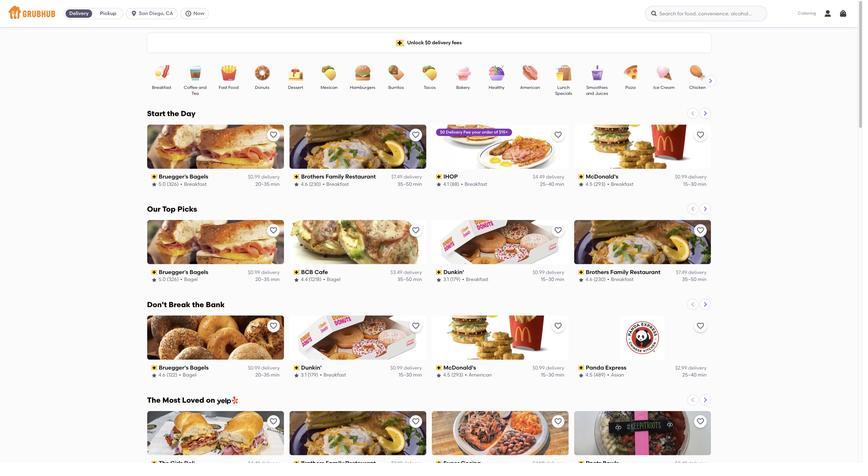 Task type: describe. For each thing, give the bounding box(es) containing it.
• breakfast for star icon for bruegger's bagels logo related to start the day
[[181, 181, 207, 187]]

smoothies and juices image
[[585, 65, 610, 81]]

2 svg image from the left
[[651, 10, 658, 17]]

$0 delivery fee your order of $15+
[[441, 130, 508, 135]]

(179) for the leftmost dunkin' logo
[[308, 373, 318, 379]]

caret left icon image for start the day
[[691, 111, 696, 116]]

0 vertical spatial the
[[167, 109, 179, 118]]

your
[[472, 130, 481, 135]]

• bagel for don't break the bank
[[179, 373, 197, 379]]

1 horizontal spatial $0
[[441, 130, 445, 135]]

breakfast for breakfast's the "mcdonald's logo"
[[612, 181, 634, 187]]

20–35 min for start the day
[[256, 181, 280, 187]]

top
[[162, 205, 176, 214]]

4.1 (88)
[[444, 181, 460, 187]]

$4.49
[[533, 174, 545, 180]]

mcdonald's for • american
[[444, 365, 477, 371]]

4.5 (489)
[[586, 373, 606, 379]]

25–40 for panda express
[[683, 373, 697, 379]]

1 vertical spatial brothers family restaurant logo image
[[575, 220, 711, 265]]

restaurant for middle brothers family restaurant logo
[[631, 269, 661, 276]]

20–35 for don't break the bank
[[256, 373, 270, 379]]

grubhub plus flag logo image
[[396, 40, 405, 46]]

bagels for the
[[190, 365, 209, 371]]

• for bruegger's bagels logo
[[179, 373, 181, 379]]

$2.99
[[676, 366, 688, 372]]

delivery for brothers family restaurant logo associated with start the day
[[404, 174, 422, 180]]

save this restaurant image for bruegger's bagels logo
[[269, 322, 278, 331]]

• for panda express logo at the right bottom of page
[[608, 373, 610, 379]]

• breakfast for ihop logo's star icon
[[461, 181, 488, 187]]

chicken image
[[686, 65, 710, 81]]

15–30 for topmost dunkin' logo
[[542, 277, 555, 283]]

4.1
[[444, 181, 449, 187]]

0 horizontal spatial american
[[469, 373, 492, 379]]

svg image inside "san diego, ca" "button"
[[131, 10, 138, 17]]

diego,
[[149, 10, 165, 16]]

subscription pass image for ihop logo
[[436, 175, 442, 180]]

dessert image
[[284, 65, 308, 81]]

$7.49 for brothers family restaurant logo associated with start the day
[[392, 174, 403, 180]]

(88)
[[450, 181, 460, 187]]

delivery for panda express logo at the right bottom of page
[[689, 366, 707, 372]]

35–50 min for start the day
[[398, 181, 422, 187]]

super cocina logo image
[[432, 412, 569, 456]]

the girls deli logo image
[[147, 412, 284, 456]]

ihop
[[444, 174, 458, 180]]

san diego, ca
[[139, 10, 173, 16]]

• for the leftmost dunkin' logo
[[320, 373, 322, 379]]

hamburgers image
[[351, 65, 375, 81]]

food
[[229, 85, 239, 90]]

unlock
[[408, 40, 424, 46]]

0 horizontal spatial dunkin' logo image
[[290, 316, 427, 360]]

express
[[606, 365, 627, 371]]

smoothies and juices
[[587, 85, 609, 96]]

breakfast image
[[150, 65, 174, 81]]

cafe
[[315, 269, 328, 276]]

3.1 (179) for topmost dunkin' logo
[[444, 277, 461, 283]]

5.0 (326) for the
[[159, 181, 179, 187]]

• bagel down 'cafe'
[[323, 277, 341, 283]]

catering
[[799, 11, 817, 16]]

35–50 for start the day
[[398, 181, 412, 187]]

caret left icon image for our top picks
[[691, 206, 696, 212]]

(489)
[[594, 373, 606, 379]]

subscription pass image for bruegger's bagels logo
[[151, 366, 158, 371]]

break
[[169, 301, 191, 309]]

coffee
[[184, 85, 198, 90]]

healthy image
[[485, 65, 509, 81]]

juices
[[596, 91, 609, 96]]

4.6 (122)
[[159, 373, 177, 379]]

bruegger's bagels for day
[[159, 174, 209, 180]]

family for middle brothers family restaurant logo
[[611, 269, 629, 276]]

$15+
[[500, 130, 508, 135]]

4.4 (1218)
[[301, 277, 322, 283]]

brothers family restaurant for star icon related to middle brothers family restaurant logo
[[586, 269, 661, 276]]

breakfast for brothers family restaurant logo associated with start the day
[[327, 181, 349, 187]]

• american
[[465, 373, 492, 379]]

our top picks
[[147, 205, 197, 214]]

dunkin' for the leftmost dunkin' logo's subscription pass image
[[301, 365, 322, 371]]

star icon image for the bcb cafe logo
[[294, 277, 299, 283]]

star icon image for topmost dunkin' logo
[[436, 277, 442, 283]]

mcdonald's for • breakfast
[[586, 174, 619, 180]]

• for topmost dunkin' logo
[[463, 277, 465, 283]]

subscription pass image for the bcb cafe logo
[[294, 270, 300, 275]]

bcb
[[301, 269, 313, 276]]

tea
[[192, 91, 199, 96]]

bruegger's bagels logo image for start the day
[[147, 125, 284, 169]]

picks
[[178, 205, 197, 214]]

the most loved on
[[147, 396, 217, 405]]

4.5 for don't break the bank
[[586, 373, 593, 379]]

star icon image for the leftmost dunkin' logo
[[294, 373, 299, 379]]

20–35 for our top picks
[[256, 277, 270, 283]]

breakfast for middle brothers family restaurant logo
[[612, 277, 634, 283]]

mexican image
[[317, 65, 342, 81]]

san diego, ca button
[[126, 8, 181, 19]]

• breakfast for star icon related to middle brothers family restaurant logo
[[608, 277, 634, 283]]

healthy
[[489, 85, 505, 90]]

smoothies
[[587, 85, 608, 90]]

(293) for • breakfast
[[594, 181, 606, 187]]

25–40 min for ihop
[[541, 181, 565, 187]]

5.0 for our
[[159, 277, 166, 283]]

ice cream
[[654, 85, 675, 90]]

subscription pass image for panda express logo at the right bottom of page
[[579, 366, 585, 371]]

brothers for brothers family restaurant logo associated with start the day
[[301, 174, 325, 180]]

tacos
[[424, 85, 436, 90]]

4.6 (230) for brothers family restaurant logo associated with start the day
[[301, 181, 321, 187]]

brothers family restaurant for star icon for brothers family restaurant logo associated with start the day
[[301, 174, 376, 180]]

breakfast for ihop logo
[[465, 181, 488, 187]]

order
[[482, 130, 493, 135]]

bank
[[206, 301, 225, 309]]

start the day
[[147, 109, 196, 118]]

caret left icon image for the most loved on
[[691, 398, 696, 403]]

20–35 min for don't break the bank
[[256, 373, 280, 379]]

pizza image
[[619, 65, 643, 81]]

1 horizontal spatial svg image
[[824, 9, 833, 18]]

san
[[139, 10, 148, 16]]

ihop logo image
[[432, 125, 569, 169]]

15–30 for breakfast's the "mcdonald's logo"
[[684, 181, 697, 187]]

(122)
[[167, 373, 177, 379]]

bruegger's
[[159, 365, 189, 371]]

mcdonald's logo image for breakfast
[[575, 125, 711, 169]]

donuts image
[[250, 65, 275, 81]]

lunch specials image
[[552, 65, 576, 81]]

$0.99 delivery for the leftmost dunkin' logo
[[391, 366, 422, 372]]

fees
[[452, 40, 462, 46]]

(230) for brothers family restaurant logo associated with start the day
[[309, 181, 321, 187]]

star icon image for the "mcdonald's logo" associated with american
[[436, 373, 442, 379]]

tacos image
[[418, 65, 442, 81]]

15–30 for the leftmost dunkin' logo
[[399, 373, 412, 379]]

now
[[194, 10, 205, 16]]

bcb cafe logo image
[[290, 220, 427, 265]]

• bagel for our top picks
[[181, 277, 198, 283]]

svg image inside "now" button
[[185, 10, 192, 17]]

burritos
[[389, 85, 404, 90]]

main navigation navigation
[[0, 0, 859, 27]]

coffee and tea
[[184, 85, 207, 96]]

star icon image for bruegger's bagels logo related to start the day
[[151, 182, 157, 187]]

ice cream image
[[652, 65, 677, 81]]

$3.49 delivery
[[391, 270, 422, 276]]

3.1 for the leftmost dunkin' logo's subscription pass image
[[301, 373, 307, 379]]

bagel for our top picks
[[184, 277, 198, 283]]

catering button
[[794, 6, 822, 22]]

1 horizontal spatial the
[[192, 301, 204, 309]]

loved
[[182, 396, 204, 405]]

don't break the bank
[[147, 301, 225, 309]]

2 horizontal spatial svg image
[[840, 9, 848, 18]]

4.6 (230) for middle brothers family restaurant logo
[[586, 277, 606, 283]]

star icon image for bruegger's bagels logo associated with our top picks
[[151, 277, 157, 283]]



Task type: locate. For each thing, give the bounding box(es) containing it.
1 vertical spatial 4.6 (230)
[[586, 277, 606, 283]]

2 20–35 min from the top
[[256, 277, 280, 283]]

1 vertical spatial bruegger's
[[159, 269, 188, 276]]

1 vertical spatial 5.0
[[159, 277, 166, 283]]

bruegger's bagels logo image for our top picks
[[147, 220, 284, 265]]

1 5.0 from the top
[[159, 181, 166, 187]]

(1218)
[[309, 277, 322, 283]]

0 vertical spatial $7.49
[[392, 174, 403, 180]]

4.6
[[301, 181, 308, 187], [586, 277, 593, 283], [159, 373, 166, 379]]

1 vertical spatial brothers family restaurant
[[586, 269, 661, 276]]

subscription pass image
[[579, 175, 585, 180], [151, 270, 158, 275], [579, 270, 585, 275], [151, 462, 158, 464], [294, 462, 300, 464], [436, 462, 442, 464], [579, 462, 585, 464]]

15–30 min
[[684, 181, 707, 187], [542, 277, 565, 283], [399, 373, 422, 379], [542, 373, 565, 379]]

35–50 for our top picks
[[398, 277, 412, 283]]

(230) for middle brothers family restaurant logo
[[594, 277, 606, 283]]

caret right icon image for our top picks
[[703, 206, 709, 212]]

$7.49 delivery
[[392, 174, 422, 180], [677, 270, 707, 276]]

• breakfast for star icon related to breakfast's the "mcdonald's logo"
[[608, 181, 634, 187]]

dunkin' for subscription pass image associated with topmost dunkin' logo
[[444, 269, 465, 276]]

5.0 (326) up break
[[159, 277, 179, 283]]

$2.99 delivery
[[676, 366, 707, 372]]

svg image
[[131, 10, 138, 17], [651, 10, 658, 17]]

delivery
[[432, 40, 451, 46], [262, 174, 280, 180], [404, 174, 422, 180], [546, 174, 565, 180], [689, 174, 707, 180], [262, 270, 280, 276], [404, 270, 422, 276], [546, 270, 565, 276], [689, 270, 707, 276], [262, 366, 280, 372], [404, 366, 422, 372], [546, 366, 565, 372], [689, 366, 707, 372]]

bruegger's
[[159, 174, 188, 180], [159, 269, 188, 276]]

american
[[521, 85, 541, 90], [469, 373, 492, 379]]

panda express logo image
[[621, 316, 665, 360]]

1 vertical spatial $0
[[441, 130, 445, 135]]

$7.49 delivery for middle brothers family restaurant logo
[[677, 270, 707, 276]]

0 vertical spatial brothers family restaurant logo image
[[290, 125, 427, 169]]

$0 right unlock at the left top of page
[[425, 40, 431, 46]]

0 vertical spatial dunkin'
[[444, 269, 465, 276]]

bagel for don't break the bank
[[183, 373, 197, 379]]

20–35
[[256, 181, 270, 187], [256, 277, 270, 283], [256, 373, 270, 379]]

1 horizontal spatial 4.6
[[301, 181, 308, 187]]

restaurant
[[346, 174, 376, 180], [631, 269, 661, 276]]

restaurant for brothers family restaurant logo associated with start the day
[[346, 174, 376, 180]]

1 vertical spatial 3.1 (179)
[[301, 373, 318, 379]]

1 horizontal spatial brothers family restaurant
[[586, 269, 661, 276]]

delivery left fee
[[446, 130, 463, 135]]

fast food image
[[217, 65, 241, 81]]

bakery
[[457, 85, 470, 90]]

0 vertical spatial bruegger's bagels logo image
[[147, 125, 284, 169]]

1 horizontal spatial (293)
[[594, 181, 606, 187]]

• asian
[[608, 373, 625, 379]]

0 vertical spatial 3.1 (179)
[[444, 277, 461, 283]]

lunch
[[558, 85, 570, 90]]

(326) for top
[[167, 277, 179, 283]]

1 vertical spatial bagels
[[190, 269, 209, 276]]

0 horizontal spatial (179)
[[308, 373, 318, 379]]

$0.99 delivery
[[248, 174, 280, 180], [676, 174, 707, 180], [248, 270, 280, 276], [533, 270, 565, 276], [248, 366, 280, 372], [391, 366, 422, 372], [533, 366, 565, 372]]

• for breakfast's the "mcdonald's logo"
[[608, 181, 610, 187]]

1 vertical spatial american
[[469, 373, 492, 379]]

fee
[[464, 130, 471, 135]]

3 caret left icon image from the top
[[691, 302, 696, 308]]

caret right icon image
[[708, 78, 714, 84], [703, 111, 709, 116], [703, 206, 709, 212], [703, 302, 709, 308], [703, 398, 709, 403]]

0 horizontal spatial (293)
[[452, 373, 464, 379]]

0 vertical spatial 4.6 (230)
[[301, 181, 321, 187]]

brothers family restaurant logo image for start the day
[[290, 125, 427, 169]]

0 vertical spatial 25–40 min
[[541, 181, 565, 187]]

brothers family restaurant logo image for the most loved on
[[290, 412, 427, 456]]

delivery for topmost dunkin' logo
[[546, 270, 565, 276]]

bakery image
[[451, 65, 476, 81]]

1 horizontal spatial 3.1
[[444, 277, 449, 283]]

and for smoothies and juices
[[587, 91, 595, 96]]

0 horizontal spatial and
[[199, 85, 207, 90]]

5.0 (326)
[[159, 181, 179, 187], [159, 277, 179, 283]]

2 vertical spatial 4.6
[[159, 373, 166, 379]]

4.5 (293)
[[586, 181, 606, 187], [444, 373, 464, 379]]

0 vertical spatial bruegger's
[[159, 174, 188, 180]]

and for coffee and tea
[[199, 85, 207, 90]]

subscription pass image for topmost dunkin' logo
[[436, 270, 442, 275]]

1 vertical spatial (293)
[[452, 373, 464, 379]]

delivery left pickup
[[69, 10, 89, 16]]

min
[[271, 181, 280, 187], [413, 181, 422, 187], [556, 181, 565, 187], [698, 181, 707, 187], [271, 277, 280, 283], [413, 277, 422, 283], [556, 277, 565, 283], [698, 277, 707, 283], [271, 373, 280, 379], [413, 373, 422, 379], [556, 373, 565, 379], [698, 373, 707, 379]]

5.0
[[159, 181, 166, 187], [159, 277, 166, 283]]

1 horizontal spatial 4.6 (230)
[[586, 277, 606, 283]]

15–30 for the "mcdonald's logo" associated with american
[[542, 373, 555, 379]]

3 20–35 min from the top
[[256, 373, 280, 379]]

bagel up don't break the bank
[[184, 277, 198, 283]]

bruegger's bagels up don't break the bank
[[159, 269, 209, 276]]

0 vertical spatial family
[[326, 174, 344, 180]]

0 horizontal spatial 25–40 min
[[541, 181, 565, 187]]

4 caret left icon image from the top
[[691, 398, 696, 403]]

(293)
[[594, 181, 606, 187], [452, 373, 464, 379]]

hamburgers
[[350, 85, 376, 90]]

1 horizontal spatial and
[[587, 91, 595, 96]]

2 horizontal spatial 4.6
[[586, 277, 593, 283]]

2 bruegger's from the top
[[159, 269, 188, 276]]

2 caret left icon image from the top
[[691, 206, 696, 212]]

and inside smoothies and juices
[[587, 91, 595, 96]]

0 vertical spatial 5.0 (326)
[[159, 181, 179, 187]]

and inside "coffee and tea"
[[199, 85, 207, 90]]

$0.99 delivery for the "mcdonald's logo" associated with american
[[533, 366, 565, 372]]

bruegger's up break
[[159, 269, 188, 276]]

1 vertical spatial 4.6
[[586, 277, 593, 283]]

2 5.0 (326) from the top
[[159, 277, 179, 283]]

chicken
[[690, 85, 707, 90]]

4.5 (293) for • american
[[444, 373, 464, 379]]

1 (326) from the top
[[167, 181, 179, 187]]

bruegger's bagels
[[159, 365, 209, 371]]

• breakfast
[[181, 181, 207, 187], [323, 181, 349, 187], [461, 181, 488, 187], [608, 181, 634, 187], [463, 277, 489, 283], [608, 277, 634, 283], [320, 373, 346, 379]]

$0 left fee
[[441, 130, 445, 135]]

delivery for the "mcdonald's logo" associated with american
[[546, 366, 565, 372]]

2 bruegger's bagels from the top
[[159, 269, 209, 276]]

ice
[[654, 85, 660, 90]]

pickup
[[100, 10, 116, 16]]

1 vertical spatial 20–35 min
[[256, 277, 280, 283]]

1 vertical spatial 25–40
[[683, 373, 697, 379]]

start
[[147, 109, 166, 118]]

1 horizontal spatial dunkin' logo image
[[432, 220, 569, 265]]

star icon image for panda express logo at the right bottom of page
[[579, 373, 584, 379]]

3 20–35 from the top
[[256, 373, 270, 379]]

0 vertical spatial bagels
[[190, 174, 209, 180]]

2 5.0 from the top
[[159, 277, 166, 283]]

american image
[[518, 65, 543, 81]]

0 horizontal spatial 4.6
[[159, 373, 166, 379]]

burritos image
[[384, 65, 409, 81]]

subscription pass image
[[151, 175, 158, 180], [294, 175, 300, 180], [436, 175, 442, 180], [294, 270, 300, 275], [436, 270, 442, 275], [151, 366, 158, 371], [294, 366, 300, 371], [436, 366, 442, 371], [579, 366, 585, 371]]

0 vertical spatial brothers family restaurant
[[301, 174, 376, 180]]

4.6 for bruegger's bagels logo
[[159, 373, 166, 379]]

• for ihop logo
[[461, 181, 463, 187]]

5.0 for start
[[159, 181, 166, 187]]

bagel down bruegger's bagels
[[183, 373, 197, 379]]

0 vertical spatial dunkin' logo image
[[432, 220, 569, 265]]

breakfast for the leftmost dunkin' logo
[[324, 373, 346, 379]]

breakfast
[[152, 85, 172, 90], [184, 181, 207, 187], [327, 181, 349, 187], [465, 181, 488, 187], [612, 181, 634, 187], [466, 277, 489, 283], [612, 277, 634, 283], [324, 373, 346, 379]]

4.5 (293) for • breakfast
[[586, 181, 606, 187]]

the
[[167, 109, 179, 118], [192, 301, 204, 309]]

bruegger's for the
[[159, 174, 188, 180]]

1 bruegger's bagels from the top
[[159, 174, 209, 180]]

bagel down 'cafe'
[[327, 277, 341, 283]]

subscription pass image for the leftmost dunkin' logo
[[294, 366, 300, 371]]

20–35 for start the day
[[256, 181, 270, 187]]

0 vertical spatial delivery
[[69, 10, 89, 16]]

bruegger's bagels up picks
[[159, 174, 209, 180]]

25–40 min
[[541, 181, 565, 187], [683, 373, 707, 379]]

star icon image
[[151, 182, 157, 187], [294, 182, 299, 187], [436, 182, 442, 187], [579, 182, 584, 187], [151, 277, 157, 283], [294, 277, 299, 283], [436, 277, 442, 283], [579, 277, 584, 283], [151, 373, 157, 379], [294, 373, 299, 379], [436, 373, 442, 379], [579, 373, 584, 379]]

caret left icon image
[[691, 111, 696, 116], [691, 206, 696, 212], [691, 302, 696, 308], [691, 398, 696, 403]]

0 horizontal spatial svg image
[[131, 10, 138, 17]]

bcb cafe
[[301, 269, 328, 276]]

15–30
[[684, 181, 697, 187], [542, 277, 555, 283], [399, 373, 412, 379], [542, 373, 555, 379]]

save this restaurant image
[[269, 131, 278, 139], [412, 131, 420, 139], [269, 227, 278, 235], [554, 227, 563, 235], [269, 322, 278, 331], [412, 322, 420, 331], [697, 322, 705, 331], [269, 418, 278, 426]]

(179) for topmost dunkin' logo
[[451, 277, 461, 283]]

0 horizontal spatial $0
[[425, 40, 431, 46]]

pickup button
[[94, 8, 123, 19]]

1 20–35 from the top
[[256, 181, 270, 187]]

1 horizontal spatial (179)
[[451, 277, 461, 283]]

dessert
[[288, 85, 304, 90]]

1 vertical spatial bruegger's bagels logo image
[[147, 220, 284, 265]]

0 vertical spatial $7.49 delivery
[[392, 174, 422, 180]]

0 vertical spatial 20–35
[[256, 181, 270, 187]]

• bagel up don't break the bank
[[181, 277, 198, 283]]

0 vertical spatial (179)
[[451, 277, 461, 283]]

pizza
[[626, 85, 636, 90]]

0 vertical spatial 20–35 min
[[256, 181, 280, 187]]

35–50 min for our top picks
[[398, 277, 422, 283]]

3.1 for subscription pass image associated with topmost dunkin' logo
[[444, 277, 449, 283]]

the
[[147, 396, 161, 405]]

caret left icon image for don't break the bank
[[691, 302, 696, 308]]

0 vertical spatial bruegger's bagels
[[159, 174, 209, 180]]

1 horizontal spatial 4.5 (293)
[[586, 181, 606, 187]]

and
[[199, 85, 207, 90], [587, 91, 595, 96]]

0 vertical spatial mcdonald's
[[586, 174, 619, 180]]

2 (326) from the top
[[167, 277, 179, 283]]

2 20–35 from the top
[[256, 277, 270, 283]]

our
[[147, 205, 161, 214]]

svg image
[[824, 9, 833, 18], [840, 9, 848, 18], [185, 10, 192, 17]]

0 vertical spatial (293)
[[594, 181, 606, 187]]

• for middle brothers family restaurant logo
[[608, 277, 610, 283]]

cream
[[661, 85, 675, 90]]

panda express
[[586, 365, 627, 371]]

delivery for bruegger's bagels logo
[[262, 366, 280, 372]]

delivery for the bcb cafe logo
[[404, 270, 422, 276]]

2 bruegger's bagels logo image from the top
[[147, 220, 284, 265]]

$4.49 delivery
[[533, 174, 565, 180]]

$7.49 for middle brothers family restaurant logo
[[677, 270, 688, 276]]

most
[[163, 396, 181, 405]]

panda
[[586, 365, 605, 371]]

1 horizontal spatial $7.49 delivery
[[677, 270, 707, 276]]

0 vertical spatial 5.0
[[159, 181, 166, 187]]

4.5
[[586, 181, 593, 187], [444, 373, 451, 379], [586, 373, 593, 379]]

1 vertical spatial (326)
[[167, 277, 179, 283]]

3.1 (179)
[[444, 277, 461, 283], [301, 373, 318, 379]]

and down smoothies
[[587, 91, 595, 96]]

1 vertical spatial mcdonald's
[[444, 365, 477, 371]]

fast
[[219, 85, 228, 90]]

dunkin' logo image
[[432, 220, 569, 265], [290, 316, 427, 360]]

0 horizontal spatial 3.1 (179)
[[301, 373, 318, 379]]

0 vertical spatial brothers
[[301, 174, 325, 180]]

ca
[[166, 10, 173, 16]]

(293) for • american
[[452, 373, 464, 379]]

bruegger's bagels logo image
[[147, 316, 284, 360]]

25–40 down $4.49 delivery
[[541, 181, 555, 187]]

1 svg image from the left
[[131, 10, 138, 17]]

delivery inside button
[[69, 10, 89, 16]]

0 horizontal spatial 4.5 (293)
[[444, 373, 464, 379]]

delivery for middle brothers family restaurant logo
[[689, 270, 707, 276]]

bruegger's up our top picks
[[159, 174, 188, 180]]

1 vertical spatial 20–35
[[256, 277, 270, 283]]

Search for food, convenience, alcohol... search field
[[646, 6, 768, 21]]

1 vertical spatial $7.49 delivery
[[677, 270, 707, 276]]

lunch specials
[[556, 85, 573, 96]]

0 horizontal spatial 4.6 (230)
[[301, 181, 321, 187]]

brothers family restaurant logo image
[[290, 125, 427, 169], [575, 220, 711, 265], [290, 412, 427, 456]]

(230)
[[309, 181, 321, 187], [594, 277, 606, 283]]

$7.49
[[392, 174, 403, 180], [677, 270, 688, 276]]

and up tea
[[199, 85, 207, 90]]

5.0 (326) for top
[[159, 277, 179, 283]]

(179)
[[451, 277, 461, 283], [308, 373, 318, 379]]

save this restaurant image for brothers family restaurant logo associated with start the day
[[412, 131, 420, 139]]

$3.49
[[391, 270, 403, 276]]

1 vertical spatial dunkin'
[[301, 365, 322, 371]]

the left day
[[167, 109, 179, 118]]

4.4
[[301, 277, 308, 283]]

$0
[[425, 40, 431, 46], [441, 130, 445, 135]]

0 horizontal spatial dunkin'
[[301, 365, 322, 371]]

fast food
[[219, 85, 239, 90]]

3.1 (179) for the leftmost dunkin' logo
[[301, 373, 318, 379]]

unlock $0 delivery fees
[[408, 40, 462, 46]]

save this restaurant button
[[267, 129, 280, 141], [410, 129, 422, 141], [552, 129, 565, 141], [695, 129, 707, 141], [267, 224, 280, 237], [410, 224, 422, 237], [552, 224, 565, 237], [695, 224, 707, 237], [267, 320, 280, 333], [410, 320, 422, 333], [552, 320, 565, 333], [695, 320, 707, 333], [267, 416, 280, 428], [410, 416, 422, 428], [552, 416, 565, 428], [695, 416, 707, 428]]

25–40 min down '$2.99 delivery'
[[683, 373, 707, 379]]

1 vertical spatial dunkin' logo image
[[290, 316, 427, 360]]

caret right icon image for start the day
[[703, 111, 709, 116]]

0 vertical spatial 25–40
[[541, 181, 555, 187]]

0 horizontal spatial mcdonald's logo image
[[432, 316, 569, 360]]

breakfast for topmost dunkin' logo
[[466, 277, 489, 283]]

1 vertical spatial 3.1
[[301, 373, 307, 379]]

1 vertical spatial 5.0 (326)
[[159, 277, 179, 283]]

(326) up break
[[167, 277, 179, 283]]

day
[[181, 109, 196, 118]]

5.0 up don't
[[159, 277, 166, 283]]

4.6 for middle brothers family restaurant logo
[[586, 277, 593, 283]]

delivery for ihop logo
[[546, 174, 565, 180]]

roots bowls logo image
[[575, 412, 711, 456]]

1 20–35 min from the top
[[256, 181, 280, 187]]

bagels for day
[[190, 174, 209, 180]]

1 5.0 (326) from the top
[[159, 181, 179, 187]]

donuts
[[255, 85, 270, 90]]

1 vertical spatial brothers
[[586, 269, 610, 276]]

0 horizontal spatial $7.49 delivery
[[392, 174, 422, 180]]

1 horizontal spatial 25–40
[[683, 373, 697, 379]]

• bagel
[[181, 277, 198, 283], [323, 277, 341, 283], [179, 373, 197, 379]]

0 vertical spatial $0
[[425, 40, 431, 46]]

bagels
[[190, 174, 209, 180], [190, 269, 209, 276], [190, 365, 209, 371]]

• bagel down bruegger's bagels
[[179, 373, 197, 379]]

1 horizontal spatial 25–40 min
[[683, 373, 707, 379]]

1 vertical spatial (230)
[[594, 277, 606, 283]]

1 horizontal spatial brothers
[[586, 269, 610, 276]]

• for the "mcdonald's logo" associated with american
[[465, 373, 467, 379]]

save this restaurant image for the girls deli logo
[[269, 418, 278, 426]]

1 vertical spatial and
[[587, 91, 595, 96]]

subscription pass image for the "mcdonald's logo" associated with american
[[436, 366, 442, 371]]

caret right icon image for don't break the bank
[[703, 302, 709, 308]]

0 vertical spatial 4.6
[[301, 181, 308, 187]]

asian
[[612, 373, 625, 379]]

• breakfast for star icon associated with the leftmost dunkin' logo
[[320, 373, 346, 379]]

on
[[206, 396, 215, 405]]

5.0 up top
[[159, 181, 166, 187]]

star icon image for ihop logo
[[436, 182, 442, 187]]

save this restaurant image
[[554, 131, 563, 139], [697, 131, 705, 139], [412, 227, 420, 235], [697, 227, 705, 235], [554, 322, 563, 331], [412, 418, 420, 426], [554, 418, 563, 426], [697, 418, 705, 426]]

0 horizontal spatial svg image
[[185, 10, 192, 17]]

0 vertical spatial 3.1
[[444, 277, 449, 283]]

$0.99 delivery for breakfast's the "mcdonald's logo"
[[676, 174, 707, 180]]

25–40 down '$2.99 delivery'
[[683, 373, 697, 379]]

• breakfast for star icon for brothers family restaurant logo associated with start the day
[[323, 181, 349, 187]]

brothers
[[301, 174, 325, 180], [586, 269, 610, 276]]

1 vertical spatial 25–40 min
[[683, 373, 707, 379]]

4.6 for brothers family restaurant logo associated with start the day
[[301, 181, 308, 187]]

(326) for the
[[167, 181, 179, 187]]

0 horizontal spatial family
[[326, 174, 344, 180]]

brothers for middle brothers family restaurant logo
[[586, 269, 610, 276]]

mcdonald's logo image
[[575, 125, 711, 169], [432, 316, 569, 360]]

1 horizontal spatial svg image
[[651, 10, 658, 17]]

0 vertical spatial american
[[521, 85, 541, 90]]

now button
[[181, 8, 212, 19]]

1 vertical spatial restaurant
[[631, 269, 661, 276]]

1 bruegger's from the top
[[159, 174, 188, 180]]

of
[[494, 130, 499, 135]]

$0.99 delivery for bruegger's bagels logo
[[248, 366, 280, 372]]

1 vertical spatial the
[[192, 301, 204, 309]]

specials
[[556, 91, 573, 96]]

1 vertical spatial delivery
[[446, 130, 463, 135]]

1 caret left icon image from the top
[[691, 111, 696, 116]]

$0.99 delivery for topmost dunkin' logo
[[533, 270, 565, 276]]

the left the "bank" in the bottom left of the page
[[192, 301, 204, 309]]

5.0 (326) up top
[[159, 181, 179, 187]]

1 vertical spatial bruegger's bagels
[[159, 269, 209, 276]]

0 horizontal spatial $7.49
[[392, 174, 403, 180]]

25–40 for ihop
[[541, 181, 555, 187]]

1 vertical spatial (179)
[[308, 373, 318, 379]]

(326) up our top picks
[[167, 181, 179, 187]]

1 bruegger's bagels logo image from the top
[[147, 125, 284, 169]]

$7.49 delivery for brothers family restaurant logo associated with start the day
[[392, 174, 422, 180]]

star icon image for breakfast's the "mcdonald's logo"
[[579, 182, 584, 187]]

1 vertical spatial family
[[611, 269, 629, 276]]

save this restaurant image for the leftmost dunkin' logo
[[412, 322, 420, 331]]

delivery for the leftmost dunkin' logo
[[404, 366, 422, 372]]

don't
[[147, 301, 167, 309]]

1 horizontal spatial $7.49
[[677, 270, 688, 276]]

mcdonald's logo image for american
[[432, 316, 569, 360]]

0 horizontal spatial 3.1
[[301, 373, 307, 379]]

1 vertical spatial mcdonald's logo image
[[432, 316, 569, 360]]

delivery button
[[64, 8, 94, 19]]

• for brothers family restaurant logo associated with start the day
[[323, 181, 325, 187]]

mexican
[[321, 85, 338, 90]]

save this restaurant image for panda express logo at the right bottom of page
[[697, 322, 705, 331]]

bruegger's bagels for picks
[[159, 269, 209, 276]]

coffee and tea image
[[183, 65, 208, 81]]

bruegger's bagels logo image
[[147, 125, 284, 169], [147, 220, 284, 265]]

star icon image for brothers family restaurant logo associated with start the day
[[294, 182, 299, 187]]

25–40 min down $4.49 delivery
[[541, 181, 565, 187]]

1 horizontal spatial delivery
[[446, 130, 463, 135]]



Task type: vqa. For each thing, say whether or not it's contained in the screenshot.
Coffee and Tea's And
yes



